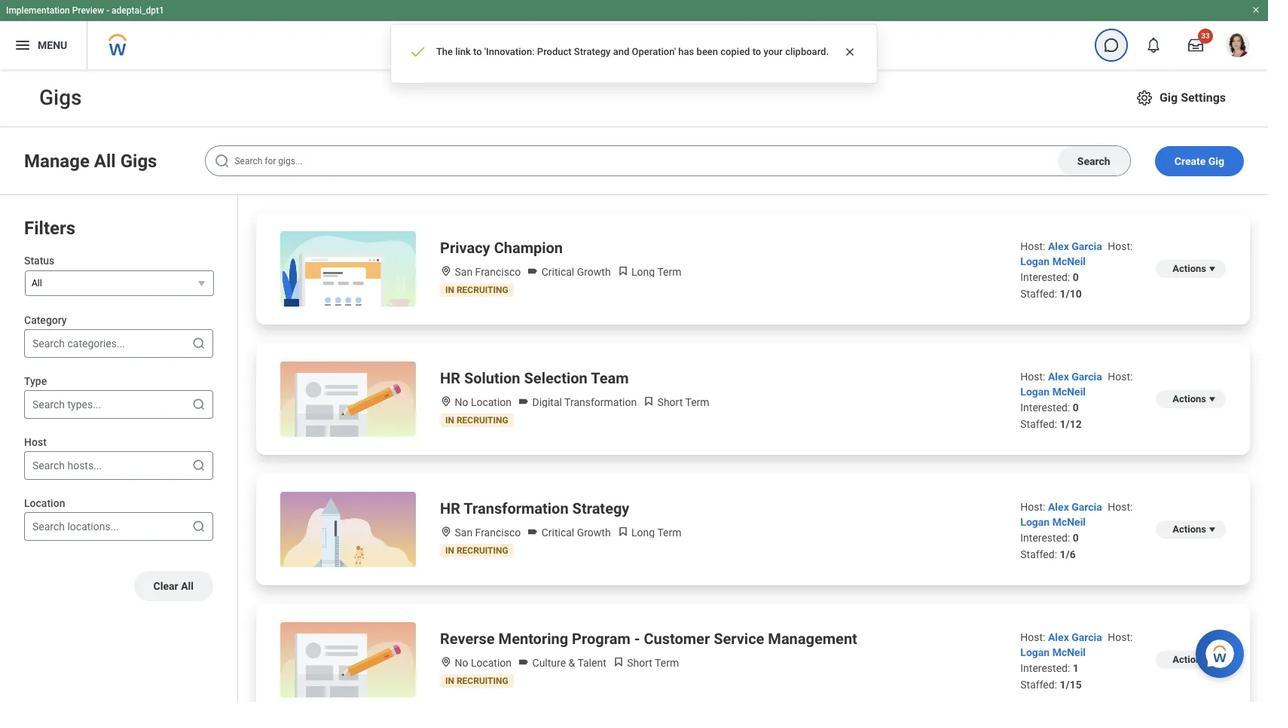 Task type: describe. For each thing, give the bounding box(es) containing it.
digital
[[533, 397, 562, 409]]

justify image
[[14, 36, 32, 54]]

logan for program
[[1021, 647, 1050, 659]]

staffed: for selection
[[1021, 418, 1058, 431]]

logan mcneil button for selection
[[1021, 386, 1087, 398]]

logan for strategy
[[1021, 516, 1050, 529]]

gig inside button
[[1209, 155, 1225, 167]]

clear
[[154, 581, 178, 593]]

recruiting for transformation
[[457, 546, 509, 556]]

interested: for program
[[1021, 663, 1071, 675]]

hr transformation strategy link
[[440, 498, 630, 519]]

actions for program
[[1173, 654, 1207, 666]]

create
[[1175, 155, 1207, 167]]

staffed: for program
[[1021, 679, 1058, 691]]

staffed: inside host: alex garcia host: logan mcneil interested: 0 staffed: 1/10
[[1021, 288, 1058, 300]]

tag image for mentoring
[[518, 657, 530, 669]]

privacy champion link
[[440, 237, 563, 259]]

manage
[[24, 150, 90, 172]]

in recruiting for mentoring
[[446, 676, 509, 687]]

0 vertical spatial search image
[[449, 36, 467, 54]]

hr transformation strategy
[[440, 500, 630, 518]]

search categories...
[[32, 338, 125, 350]]

interested: inside host: alex garcia host: logan mcneil interested: 0 staffed: 1/10
[[1021, 271, 1071, 283]]

2 to from the left
[[753, 46, 762, 57]]

status element for solution
[[446, 415, 509, 426]]

privacy champion
[[440, 239, 563, 257]]

recruiting for mentoring
[[457, 676, 509, 687]]

status element for champion
[[446, 285, 509, 296]]

critical growth for champion
[[539, 266, 611, 278]]

service
[[714, 630, 765, 648]]

tag image for solution
[[518, 396, 530, 408]]

1 actions from the top
[[1173, 263, 1207, 274]]

garcia inside host: alex garcia host: logan mcneil interested: 0 staffed: 1/10
[[1072, 241, 1103, 253]]

short term for -
[[625, 657, 679, 670]]

growth for transformation
[[577, 527, 611, 539]]

Search text field
[[205, 146, 1132, 176]]

search for search types...
[[32, 399, 65, 411]]

in recruiting for champion
[[446, 285, 509, 296]]

gigs
[[120, 150, 157, 172]]

profile logan mcneil image
[[1227, 33, 1251, 60]]

search for search locations...
[[32, 521, 65, 533]]

search hosts...
[[32, 460, 102, 472]]

has
[[679, 46, 695, 57]]

mcneil for program
[[1053, 647, 1087, 659]]

search for search
[[1078, 155, 1111, 167]]

media mylearning image for privacy champion
[[617, 265, 629, 277]]

preview
[[72, 5, 104, 16]]

categories...
[[67, 338, 125, 350]]

champion
[[494, 239, 563, 257]]

filters
[[24, 218, 75, 239]]

0 vertical spatial search image
[[214, 152, 232, 170]]

logan mcneil button for program
[[1021, 647, 1087, 659]]

gig inside popup button
[[1160, 90, 1179, 105]]

long term for hr transformation strategy
[[629, 527, 682, 539]]

critical for champion
[[542, 266, 575, 278]]

all for manage
[[94, 150, 116, 172]]

long for hr transformation strategy
[[632, 527, 655, 539]]

host
[[24, 437, 47, 449]]

gig settings button
[[1130, 83, 1233, 113]]

'innovation:
[[485, 46, 535, 57]]

create gig button
[[1156, 146, 1245, 176]]

in recruiting for solution
[[446, 415, 509, 426]]

actions button for hr solution selection team
[[1157, 391, 1227, 409]]

implementation
[[6, 5, 70, 16]]

location for reverse
[[471, 657, 512, 670]]

1 to from the left
[[474, 46, 482, 57]]

reverse
[[440, 630, 495, 648]]

alex garcia button for program
[[1049, 632, 1106, 644]]

0 inside host: alex garcia host: logan mcneil interested: 0 staffed: 1/10
[[1074, 271, 1080, 283]]

no for reverse
[[455, 657, 469, 670]]

product
[[537, 46, 572, 57]]

1/10
[[1060, 288, 1083, 300]]

hr solution selection team
[[440, 369, 629, 388]]

1 logan mcneil button from the top
[[1021, 256, 1087, 268]]

francisco for transformation
[[475, 527, 521, 539]]

garcia for selection
[[1072, 371, 1103, 383]]

copied
[[721, 46, 751, 57]]

host: alex garcia host: logan mcneil interested: 0 staffed: 1/10
[[1021, 241, 1134, 300]]

recruiting for champion
[[457, 285, 509, 296]]

alex inside host: alex garcia host: logan mcneil interested: 0 staffed: 1/10
[[1049, 241, 1070, 253]]

garcia for program
[[1072, 632, 1103, 644]]

term for selection
[[686, 397, 710, 409]]

san for privacy
[[455, 266, 473, 278]]

gear image
[[1136, 89, 1154, 107]]

all inside dropdown button
[[32, 278, 42, 289]]

no location for mentoring
[[452, 657, 512, 670]]

search for search categories...
[[32, 338, 65, 350]]

strategy inside dialog
[[574, 46, 611, 57]]

privacy
[[440, 239, 491, 257]]

status element for transformation
[[446, 546, 509, 556]]

location image for privacy champion
[[440, 265, 452, 277]]

check image
[[409, 43, 427, 61]]

types...
[[67, 399, 101, 411]]

1/6
[[1060, 549, 1077, 561]]

recruiting for solution
[[457, 415, 509, 426]]

talent
[[578, 657, 607, 670]]

actions button for reverse mentoring program - customer service management
[[1157, 651, 1227, 670]]

alex garcia button for strategy
[[1049, 501, 1106, 513]]

close environment banner image
[[1252, 5, 1261, 14]]

actions for selection
[[1173, 394, 1207, 405]]

team
[[591, 369, 629, 388]]

manage all gigs
[[24, 150, 157, 172]]

logan mcneil button for strategy
[[1021, 516, 1087, 529]]

location image for hr solution selection team
[[440, 396, 452, 408]]

location image for reverse mentoring program - customer service management
[[440, 657, 452, 669]]

link
[[456, 46, 471, 57]]

management
[[769, 630, 858, 648]]

garcia for strategy
[[1072, 501, 1103, 513]]

host: alex garcia host: logan mcneil interested: 0 staffed: 1/6
[[1021, 501, 1134, 561]]

inbox large image
[[1189, 38, 1204, 53]]

selection
[[524, 369, 588, 388]]

type
[[24, 376, 47, 388]]

your
[[764, 46, 783, 57]]

1/12
[[1060, 418, 1083, 431]]

term for strategy
[[658, 527, 682, 539]]

caret down image
[[1207, 394, 1219, 406]]

hr solution selection team link
[[440, 368, 629, 389]]

host: alex garcia host: logan mcneil interested: 0 staffed: 1/12
[[1021, 371, 1134, 431]]

menu banner
[[0, 0, 1269, 69]]

and
[[613, 46, 630, 57]]

status
[[24, 255, 55, 267]]

location for hr
[[471, 397, 512, 409]]

staffed: for strategy
[[1021, 549, 1058, 561]]

33
[[1202, 32, 1211, 40]]

x small image
[[841, 43, 860, 61]]

tag image for transformation
[[527, 526, 539, 538]]



Task type: vqa. For each thing, say whether or not it's contained in the screenshot.
2nd Critical from the top of the list containing Privacy Champion
yes



Task type: locate. For each thing, give the bounding box(es) containing it.
san right location icon
[[455, 527, 473, 539]]

2 caret down image from the top
[[1207, 524, 1219, 536]]

san francisco for champion
[[452, 266, 521, 278]]

tag image for champion
[[527, 265, 539, 277]]

create gig
[[1175, 155, 1225, 167]]

san francisco
[[452, 266, 521, 278], [452, 527, 521, 539]]

0 vertical spatial actions button
[[1157, 391, 1227, 409]]

no location for solution
[[452, 397, 512, 409]]

recruiting down solution
[[457, 415, 509, 426]]

media mylearning image
[[617, 265, 629, 277], [617, 526, 629, 538]]

1 vertical spatial search image
[[192, 336, 207, 351]]

growth for champion
[[577, 266, 611, 278]]

1 vertical spatial media mylearning image
[[613, 657, 625, 669]]

francisco
[[475, 266, 521, 278], [475, 527, 521, 539]]

clear all
[[154, 581, 194, 593]]

caret down image for privacy champion
[[1207, 263, 1219, 275]]

transformation inside the hr transformation strategy link
[[464, 500, 569, 518]]

2 long term from the top
[[629, 527, 682, 539]]

4 in recruiting from the top
[[446, 676, 509, 687]]

1 no from the top
[[455, 397, 469, 409]]

alex up 1/12 on the bottom right
[[1049, 371, 1070, 383]]

to left your
[[753, 46, 762, 57]]

alex garcia button
[[1049, 241, 1106, 253], [1049, 371, 1106, 383], [1049, 501, 1106, 513], [1049, 632, 1106, 644]]

critical down hr transformation strategy
[[542, 527, 575, 539]]

mcneil
[[1053, 256, 1087, 268], [1053, 386, 1087, 398], [1053, 516, 1087, 529], [1053, 647, 1087, 659]]

media mylearning image for hr transformation strategy
[[617, 526, 629, 538]]

3 logan from the top
[[1021, 516, 1050, 529]]

0 vertical spatial hr
[[440, 369, 461, 388]]

alex inside host: alex garcia host: logan mcneil interested: 0 staffed: 1/12
[[1049, 371, 1070, 383]]

search image for search types...
[[192, 397, 207, 412]]

1/15
[[1060, 679, 1083, 691]]

all right "clear"
[[181, 581, 194, 593]]

2 status element from the top
[[446, 415, 509, 426]]

garcia inside host: alex garcia host: logan mcneil interested: 0 staffed: 1/12
[[1072, 371, 1103, 383]]

hr
[[440, 369, 461, 388], [440, 500, 461, 518]]

0 vertical spatial location
[[471, 397, 512, 409]]

gig right create
[[1209, 155, 1225, 167]]

reverse mentoring program - customer service management link
[[440, 629, 858, 650]]

search inside button
[[1078, 155, 1111, 167]]

alex
[[1049, 241, 1070, 253], [1049, 371, 1070, 383], [1049, 501, 1070, 513], [1049, 632, 1070, 644]]

locations...
[[67, 521, 119, 533]]

gig right gear icon
[[1160, 90, 1179, 105]]

status element down reverse
[[446, 676, 509, 687]]

2 actions button from the top
[[1157, 521, 1227, 539]]

3 recruiting from the top
[[457, 546, 509, 556]]

host: alex garcia host: logan mcneil interested: 1 staffed: 1/15
[[1021, 632, 1134, 691]]

clipboard.
[[786, 46, 829, 57]]

logan mcneil button up 1/6
[[1021, 516, 1087, 529]]

0 vertical spatial location image
[[440, 265, 452, 277]]

mcneil for selection
[[1053, 386, 1087, 398]]

gig
[[1160, 90, 1179, 105], [1209, 155, 1225, 167]]

logan inside host: alex garcia host: logan mcneil interested: 1 staffed: 1/15
[[1021, 647, 1050, 659]]

tag image down mentoring
[[518, 657, 530, 669]]

1
[[1074, 663, 1080, 675]]

0 vertical spatial san francisco
[[452, 266, 521, 278]]

short
[[658, 397, 683, 409], [627, 657, 653, 670]]

no for hr
[[455, 397, 469, 409]]

san for hr
[[455, 527, 473, 539]]

alex for strategy
[[1049, 501, 1070, 513]]

4 actions from the top
[[1173, 654, 1207, 666]]

1 vertical spatial no
[[455, 657, 469, 670]]

mcneil up 1/10
[[1053, 256, 1087, 268]]

3 status element from the top
[[446, 546, 509, 556]]

in recruiting down solution
[[446, 415, 509, 426]]

2 media mylearning image from the top
[[617, 526, 629, 538]]

hr for hr transformation strategy
[[440, 500, 461, 518]]

2 actions from the top
[[1173, 394, 1207, 405]]

alex garcia button up 1
[[1049, 632, 1106, 644]]

in recruiting for transformation
[[446, 546, 509, 556]]

1 vertical spatial short term
[[625, 657, 679, 670]]

2 alex from the top
[[1049, 371, 1070, 383]]

clear all button
[[134, 572, 213, 602]]

short term for team
[[655, 397, 710, 409]]

media mylearning image for -
[[613, 657, 625, 669]]

3 in recruiting from the top
[[446, 546, 509, 556]]

critical growth down champion
[[539, 266, 611, 278]]

2 logan mcneil button from the top
[[1021, 386, 1087, 398]]

long
[[632, 266, 655, 278], [632, 527, 655, 539]]

mentoring
[[499, 630, 569, 648]]

caret down image for hr transformation strategy
[[1207, 524, 1219, 536]]

location image
[[440, 526, 452, 538]]

0 up 1/6
[[1074, 532, 1080, 544]]

1 interested: from the top
[[1021, 271, 1071, 283]]

3 0 from the top
[[1074, 532, 1080, 544]]

1 vertical spatial gig
[[1209, 155, 1225, 167]]

0 for strategy
[[1074, 532, 1080, 544]]

0 vertical spatial growth
[[577, 266, 611, 278]]

0 inside host: alex garcia host: logan mcneil interested: 0 staffed: 1/6
[[1074, 532, 1080, 544]]

garcia
[[1072, 241, 1103, 253], [1072, 371, 1103, 383], [1072, 501, 1103, 513], [1072, 632, 1103, 644]]

2 in recruiting from the top
[[446, 415, 509, 426]]

2 vertical spatial 0
[[1074, 532, 1080, 544]]

program
[[572, 630, 631, 648]]

san francisco down hr transformation strategy
[[452, 527, 521, 539]]

media mylearning image for team
[[643, 396, 655, 408]]

in recruiting down privacy
[[446, 285, 509, 296]]

garcia up 1/6
[[1072, 501, 1103, 513]]

search image
[[214, 152, 232, 170], [192, 336, 207, 351], [192, 458, 207, 474]]

0 inside host: alex garcia host: logan mcneil interested: 0 staffed: 1/12
[[1074, 402, 1080, 414]]

status element down solution
[[446, 415, 509, 426]]

1 vertical spatial short
[[627, 657, 653, 670]]

san
[[455, 266, 473, 278], [455, 527, 473, 539]]

search locations...
[[32, 521, 119, 533]]

1 mcneil from the top
[[1053, 256, 1087, 268]]

1 vertical spatial long term
[[629, 527, 682, 539]]

0 vertical spatial actions button
[[1157, 260, 1227, 278]]

in for privacy champion
[[446, 285, 455, 296]]

1 vertical spatial critical growth
[[539, 527, 611, 539]]

short for -
[[627, 657, 653, 670]]

logan for selection
[[1021, 386, 1050, 398]]

logan mcneil button up 1/10
[[1021, 256, 1087, 268]]

interested:
[[1021, 271, 1071, 283], [1021, 402, 1071, 414], [1021, 532, 1071, 544], [1021, 663, 1071, 675]]

francisco down privacy champion link at the top of the page
[[475, 266, 521, 278]]

growth
[[577, 266, 611, 278], [577, 527, 611, 539]]

transformation
[[565, 397, 637, 409], [464, 500, 569, 518]]

staffed: left 1/10
[[1021, 288, 1058, 300]]

menu
[[38, 39, 67, 51]]

1 vertical spatial hr
[[440, 500, 461, 518]]

1 vertical spatial long
[[632, 527, 655, 539]]

logan inside host: alex garcia host: logan mcneil interested: 0 staffed: 1/12
[[1021, 386, 1050, 398]]

4 status element from the top
[[446, 676, 509, 687]]

2 vertical spatial location
[[471, 657, 512, 670]]

2 actions button from the top
[[1157, 651, 1227, 670]]

staffed: left 1/15
[[1021, 679, 1058, 691]]

interested: inside host: alex garcia host: logan mcneil interested: 0 staffed: 1/12
[[1021, 402, 1071, 414]]

no
[[455, 397, 469, 409], [455, 657, 469, 670]]

1 horizontal spatial -
[[635, 630, 640, 648]]

reverse mentoring program - customer service management
[[440, 630, 858, 648]]

term for program
[[655, 657, 679, 670]]

-
[[106, 5, 109, 16], [635, 630, 640, 648]]

garcia inside host: alex garcia host: logan mcneil interested: 1 staffed: 1/15
[[1072, 632, 1103, 644]]

2 critical from the top
[[542, 527, 575, 539]]

3 interested: from the top
[[1021, 532, 1071, 544]]

gig settings
[[1160, 90, 1227, 105]]

san francisco for transformation
[[452, 527, 521, 539]]

1 horizontal spatial all
[[94, 150, 116, 172]]

4 in from the top
[[446, 676, 455, 687]]

location down reverse
[[471, 657, 512, 670]]

all down status
[[32, 278, 42, 289]]

tag image down champion
[[527, 265, 539, 277]]

2 in from the top
[[446, 415, 455, 426]]

culture & talent
[[530, 657, 607, 670]]

33 button
[[1180, 29, 1214, 62]]

1 critical growth from the top
[[539, 266, 611, 278]]

0 vertical spatial short
[[658, 397, 683, 409]]

1 vertical spatial -
[[635, 630, 640, 648]]

alex inside host: alex garcia host: logan mcneil interested: 1 staffed: 1/15
[[1049, 632, 1070, 644]]

2 garcia from the top
[[1072, 371, 1103, 383]]

location down solution
[[471, 397, 512, 409]]

media mylearning image
[[643, 396, 655, 408], [613, 657, 625, 669]]

1 hr from the top
[[440, 369, 461, 388]]

actions for strategy
[[1173, 524, 1207, 535]]

hr for hr solution selection team
[[440, 369, 461, 388]]

4 interested: from the top
[[1021, 663, 1071, 675]]

san down privacy
[[455, 266, 473, 278]]

2 horizontal spatial all
[[181, 581, 194, 593]]

2 recruiting from the top
[[457, 415, 509, 426]]

tag image left digital in the left bottom of the page
[[518, 396, 530, 408]]

2 hr from the top
[[440, 500, 461, 518]]

1 no location from the top
[[452, 397, 512, 409]]

1 alex from the top
[[1049, 241, 1070, 253]]

alex up 1/15
[[1049, 632, 1070, 644]]

alex garcia button up 1/10
[[1049, 241, 1106, 253]]

long for privacy champion
[[632, 266, 655, 278]]

staffed: inside host: alex garcia host: logan mcneil interested: 0 staffed: 1/12
[[1021, 418, 1058, 431]]

hr up location icon
[[440, 500, 461, 518]]

no down reverse
[[455, 657, 469, 670]]

staffed: left 1/12 on the bottom right
[[1021, 418, 1058, 431]]

1 0 from the top
[[1074, 271, 1080, 283]]

2 san francisco from the top
[[452, 527, 521, 539]]

4 recruiting from the top
[[457, 676, 509, 687]]

0 horizontal spatial short
[[627, 657, 653, 670]]

1 san from the top
[[455, 266, 473, 278]]

1 vertical spatial actions button
[[1157, 651, 1227, 670]]

critical for transformation
[[542, 527, 575, 539]]

logan mcneil button
[[1021, 256, 1087, 268], [1021, 386, 1087, 398], [1021, 516, 1087, 529], [1021, 647, 1087, 659]]

interested: inside host: alex garcia host: logan mcneil interested: 0 staffed: 1/6
[[1021, 532, 1071, 544]]

1 caret down image from the top
[[1207, 263, 1219, 275]]

0 vertical spatial all
[[94, 150, 116, 172]]

1 vertical spatial location image
[[440, 396, 452, 408]]

no location down reverse
[[452, 657, 512, 670]]

the link to 'innovation: product strategy and operation' has been copied to your clipboard. dialog
[[390, 24, 878, 84]]

1 in from the top
[[446, 285, 455, 296]]

1 location image from the top
[[440, 265, 452, 277]]

3 alex garcia button from the top
[[1049, 501, 1106, 513]]

1 vertical spatial strategy
[[573, 500, 630, 518]]

3 staffed: from the top
[[1021, 549, 1058, 561]]

0 vertical spatial critical growth
[[539, 266, 611, 278]]

media mylearning image right talent
[[613, 657, 625, 669]]

4 mcneil from the top
[[1053, 647, 1087, 659]]

staffed: inside host: alex garcia host: logan mcneil interested: 0 staffed: 1/6
[[1021, 549, 1058, 561]]

2 growth from the top
[[577, 527, 611, 539]]

recruiting down reverse
[[457, 676, 509, 687]]

1 in recruiting from the top
[[446, 285, 509, 296]]

alex for selection
[[1049, 371, 1070, 383]]

search image
[[449, 36, 467, 54], [192, 397, 207, 412], [192, 520, 207, 535]]

hosts...
[[67, 460, 102, 472]]

2 alex garcia button from the top
[[1049, 371, 1106, 383]]

caret down image inside actions popup button
[[1207, 263, 1219, 275]]

term
[[658, 266, 682, 278], [686, 397, 710, 409], [658, 527, 682, 539], [655, 657, 679, 670]]

3 location image from the top
[[440, 657, 452, 669]]

interested: up 1/10
[[1021, 271, 1071, 283]]

san francisco down privacy champion link at the top of the page
[[452, 266, 521, 278]]

0 horizontal spatial to
[[474, 46, 482, 57]]

1 vertical spatial all
[[32, 278, 42, 289]]

recruiting down hr transformation strategy
[[457, 546, 509, 556]]

4 staffed: from the top
[[1021, 679, 1058, 691]]

mcneil inside host: alex garcia host: logan mcneil interested: 1 staffed: 1/15
[[1053, 647, 1087, 659]]

1 vertical spatial san
[[455, 527, 473, 539]]

2 logan from the top
[[1021, 386, 1050, 398]]

alex inside host: alex garcia host: logan mcneil interested: 0 staffed: 1/6
[[1049, 501, 1070, 513]]

mcneil for strategy
[[1053, 516, 1087, 529]]

2 vertical spatial search image
[[192, 520, 207, 535]]

interested: for selection
[[1021, 402, 1071, 414]]

0 horizontal spatial media mylearning image
[[613, 657, 625, 669]]

host:
[[1021, 241, 1046, 253], [1109, 241, 1134, 253], [1021, 371, 1046, 383], [1109, 371, 1134, 383], [1021, 501, 1046, 513], [1109, 501, 1134, 513], [1021, 632, 1046, 644], [1109, 632, 1134, 644]]

mcneil up 1
[[1053, 647, 1087, 659]]

all
[[94, 150, 116, 172], [32, 278, 42, 289], [181, 581, 194, 593]]

0 for selection
[[1074, 402, 1080, 414]]

list containing privacy champion
[[238, 195, 1269, 703]]

2 vertical spatial all
[[181, 581, 194, 593]]

all for clear
[[181, 581, 194, 593]]

0 vertical spatial caret down image
[[1207, 263, 1219, 275]]

mcneil up 1/6
[[1053, 516, 1087, 529]]

1 long from the top
[[632, 266, 655, 278]]

critical growth
[[539, 266, 611, 278], [539, 527, 611, 539]]

1 growth from the top
[[577, 266, 611, 278]]

2 no from the top
[[455, 657, 469, 670]]

customer
[[644, 630, 710, 648]]

0 vertical spatial 0
[[1074, 271, 1080, 283]]

3 mcneil from the top
[[1053, 516, 1087, 529]]

tag image down hr transformation strategy
[[527, 526, 539, 538]]

in for hr solution selection team
[[446, 415, 455, 426]]

1 horizontal spatial gig
[[1209, 155, 1225, 167]]

status element down privacy
[[446, 285, 509, 296]]

1 vertical spatial no location
[[452, 657, 512, 670]]

digital transformation
[[530, 397, 637, 409]]

to
[[474, 46, 482, 57], [753, 46, 762, 57]]

1 vertical spatial growth
[[577, 527, 611, 539]]

actions button for hr transformation strategy
[[1157, 521, 1227, 539]]

search image for search locations...
[[192, 520, 207, 535]]

implementation preview -   adeptai_dpt1
[[6, 5, 164, 16]]

1 francisco from the top
[[475, 266, 521, 278]]

solution
[[464, 369, 521, 388]]

1 staffed: from the top
[[1021, 288, 1058, 300]]

search
[[1078, 155, 1111, 167], [32, 338, 65, 350], [32, 399, 65, 411], [32, 460, 65, 472], [32, 521, 65, 533]]

notifications large image
[[1147, 38, 1162, 53]]

in recruiting
[[446, 285, 509, 296], [446, 415, 509, 426], [446, 546, 509, 556], [446, 676, 509, 687]]

3 alex from the top
[[1049, 501, 1070, 513]]

francisco down the hr transformation strategy link
[[475, 527, 521, 539]]

location up search locations...
[[24, 498, 65, 510]]

0 vertical spatial short term
[[655, 397, 710, 409]]

search for search hosts...
[[32, 460, 65, 472]]

staffed: inside host: alex garcia host: logan mcneil interested: 1 staffed: 1/15
[[1021, 679, 1058, 691]]

4 logan mcneil button from the top
[[1021, 647, 1087, 659]]

transformation for digital
[[565, 397, 637, 409]]

1 alex garcia button from the top
[[1049, 241, 1106, 253]]

no location down solution
[[452, 397, 512, 409]]

adeptai_dpt1
[[112, 5, 164, 16]]

mcneil inside host: alex garcia host: logan mcneil interested: 0 staffed: 1/12
[[1053, 386, 1087, 398]]

garcia up 1/10
[[1072, 241, 1103, 253]]

1 vertical spatial san francisco
[[452, 527, 521, 539]]

no down solution
[[455, 397, 469, 409]]

0 vertical spatial no
[[455, 397, 469, 409]]

garcia up 1
[[1072, 632, 1103, 644]]

1 horizontal spatial short
[[658, 397, 683, 409]]

mcneil inside host: alex garcia host: logan mcneil interested: 0 staffed: 1/6
[[1053, 516, 1087, 529]]

mcneil inside host: alex garcia host: logan mcneil interested: 0 staffed: 1/10
[[1053, 256, 1087, 268]]

2 vertical spatial search image
[[192, 458, 207, 474]]

1 horizontal spatial to
[[753, 46, 762, 57]]

1 vertical spatial francisco
[[475, 527, 521, 539]]

to right link
[[474, 46, 482, 57]]

1 critical from the top
[[542, 266, 575, 278]]

the
[[436, 46, 453, 57]]

actions button
[[1157, 391, 1227, 409], [1157, 521, 1227, 539]]

interested: up 1/6
[[1021, 532, 1071, 544]]

francisco for champion
[[475, 266, 521, 278]]

0 vertical spatial -
[[106, 5, 109, 16]]

hr left solution
[[440, 369, 461, 388]]

1 horizontal spatial media mylearning image
[[643, 396, 655, 408]]

2 vertical spatial location image
[[440, 657, 452, 669]]

alex garcia button for selection
[[1049, 371, 1106, 383]]

long term
[[629, 266, 682, 278], [629, 527, 682, 539]]

3 garcia from the top
[[1072, 501, 1103, 513]]

interested: inside host: alex garcia host: logan mcneil interested: 1 staffed: 1/15
[[1021, 663, 1071, 675]]

1 vertical spatial critical
[[542, 527, 575, 539]]

4 garcia from the top
[[1072, 632, 1103, 644]]

status element for mentoring
[[446, 676, 509, 687]]

alex for program
[[1049, 632, 1070, 644]]

1 status element from the top
[[446, 285, 509, 296]]

all inside button
[[181, 581, 194, 593]]

location
[[471, 397, 512, 409], [24, 498, 65, 510], [471, 657, 512, 670]]

0 horizontal spatial -
[[106, 5, 109, 16]]

1 san francisco from the top
[[452, 266, 521, 278]]

actions button for privacy champion
[[1157, 260, 1227, 278]]

logan inside host: alex garcia host: logan mcneil interested: 0 staffed: 1/10
[[1021, 256, 1050, 268]]

short for team
[[658, 397, 683, 409]]

0 up 1/10
[[1074, 271, 1080, 283]]

1 actions button from the top
[[1157, 391, 1227, 409]]

staffed:
[[1021, 288, 1058, 300], [1021, 418, 1058, 431], [1021, 549, 1058, 561], [1021, 679, 1058, 691]]

- inside menu banner
[[106, 5, 109, 16]]

0 vertical spatial strategy
[[574, 46, 611, 57]]

interested: up 1/12 on the bottom right
[[1021, 402, 1071, 414]]

2 mcneil from the top
[[1053, 386, 1087, 398]]

2 critical growth from the top
[[539, 527, 611, 539]]

critical down champion
[[542, 266, 575, 278]]

1 vertical spatial 0
[[1074, 402, 1080, 414]]

1 vertical spatial caret down image
[[1207, 524, 1219, 536]]

been
[[697, 46, 719, 57]]

critical growth for transformation
[[539, 527, 611, 539]]

critical
[[542, 266, 575, 278], [542, 527, 575, 539]]

- right preview on the left top
[[106, 5, 109, 16]]

2 0 from the top
[[1074, 402, 1080, 414]]

0 vertical spatial gig
[[1160, 90, 1179, 105]]

interested: for strategy
[[1021, 532, 1071, 544]]

settings
[[1182, 90, 1227, 105]]

in for reverse mentoring program - customer service management
[[446, 676, 455, 687]]

1 garcia from the top
[[1072, 241, 1103, 253]]

list
[[238, 195, 1269, 703]]

0 vertical spatial no location
[[452, 397, 512, 409]]

1 media mylearning image from the top
[[617, 265, 629, 277]]

0 vertical spatial media mylearning image
[[643, 396, 655, 408]]

search types...
[[32, 399, 101, 411]]

location image
[[440, 265, 452, 277], [440, 396, 452, 408], [440, 657, 452, 669]]

caret down image
[[1207, 263, 1219, 275], [1207, 524, 1219, 536]]

in recruiting down location icon
[[446, 546, 509, 556]]

interested: up 1/15
[[1021, 663, 1071, 675]]

the link to 'innovation: product strategy and operation' has been copied to your clipboard.
[[436, 46, 829, 57]]

1 vertical spatial actions button
[[1157, 521, 1227, 539]]

critical growth down hr transformation strategy
[[539, 527, 611, 539]]

transformation for hr
[[464, 500, 569, 518]]

0 vertical spatial critical
[[542, 266, 575, 278]]

2 no location from the top
[[452, 657, 512, 670]]

- right program
[[635, 630, 640, 648]]

2 location image from the top
[[440, 396, 452, 408]]

alex garcia button up 1/6
[[1049, 501, 1106, 513]]

menu button
[[0, 21, 87, 69]]

category
[[24, 314, 67, 327]]

search image for search hosts...
[[192, 458, 207, 474]]

culture
[[533, 657, 566, 670]]

0 horizontal spatial all
[[32, 278, 42, 289]]

1 logan from the top
[[1021, 256, 1050, 268]]

garcia up 1/12 on the bottom right
[[1072, 371, 1103, 383]]

1 recruiting from the top
[[457, 285, 509, 296]]

media mylearning image right the digital transformation
[[643, 396, 655, 408]]

2 francisco from the top
[[475, 527, 521, 539]]

1 vertical spatial search image
[[192, 397, 207, 412]]

logan mcneil button up 1
[[1021, 647, 1087, 659]]

2 long from the top
[[632, 527, 655, 539]]

2 interested: from the top
[[1021, 402, 1071, 414]]

0 horizontal spatial gig
[[1160, 90, 1179, 105]]

search image for search categories...
[[192, 336, 207, 351]]

4 alex from the top
[[1049, 632, 1070, 644]]

3 actions from the top
[[1173, 524, 1207, 535]]

all button
[[25, 271, 214, 296]]

4 logan from the top
[[1021, 647, 1050, 659]]

tag image
[[527, 265, 539, 277], [518, 396, 530, 408], [527, 526, 539, 538], [518, 657, 530, 669]]

alex up 1/10
[[1049, 241, 1070, 253]]

logan inside host: alex garcia host: logan mcneil interested: 0 staffed: 1/6
[[1021, 516, 1050, 529]]

in for hr transformation strategy
[[446, 546, 455, 556]]

mcneil up 1/12 on the bottom right
[[1053, 386, 1087, 398]]

in recruiting down reverse
[[446, 676, 509, 687]]

3 logan mcneil button from the top
[[1021, 516, 1087, 529]]

4 alex garcia button from the top
[[1049, 632, 1106, 644]]

logan mcneil button up 1/12 on the bottom right
[[1021, 386, 1087, 398]]

status element
[[446, 285, 509, 296], [446, 415, 509, 426], [446, 546, 509, 556], [446, 676, 509, 687]]

0 up 1/12 on the bottom right
[[1074, 402, 1080, 414]]

2 staffed: from the top
[[1021, 418, 1058, 431]]

recruiting down privacy
[[457, 285, 509, 296]]

1 vertical spatial media mylearning image
[[617, 526, 629, 538]]

1 long term from the top
[[629, 266, 682, 278]]

search button
[[1058, 146, 1131, 176]]

0 vertical spatial francisco
[[475, 266, 521, 278]]

3 in from the top
[[446, 546, 455, 556]]

0 vertical spatial transformation
[[565, 397, 637, 409]]

1 actions button from the top
[[1157, 260, 1227, 278]]

staffed: left 1/6
[[1021, 549, 1058, 561]]

alex garcia button up 1/12 on the bottom right
[[1049, 371, 1106, 383]]

0 vertical spatial long term
[[629, 266, 682, 278]]

0 vertical spatial long
[[632, 266, 655, 278]]

0 vertical spatial media mylearning image
[[617, 265, 629, 277]]

1 vertical spatial location
[[24, 498, 65, 510]]

&
[[569, 657, 575, 670]]

short term
[[655, 397, 710, 409], [625, 657, 679, 670]]

2 san from the top
[[455, 527, 473, 539]]

operation'
[[632, 46, 676, 57]]

long term for privacy champion
[[629, 266, 682, 278]]

alex up 1/6
[[1049, 501, 1070, 513]]

garcia inside host: alex garcia host: logan mcneil interested: 0 staffed: 1/6
[[1072, 501, 1103, 513]]

status element down location icon
[[446, 546, 509, 556]]

1 vertical spatial transformation
[[464, 500, 569, 518]]

0 vertical spatial san
[[455, 266, 473, 278]]

all left gigs
[[94, 150, 116, 172]]



